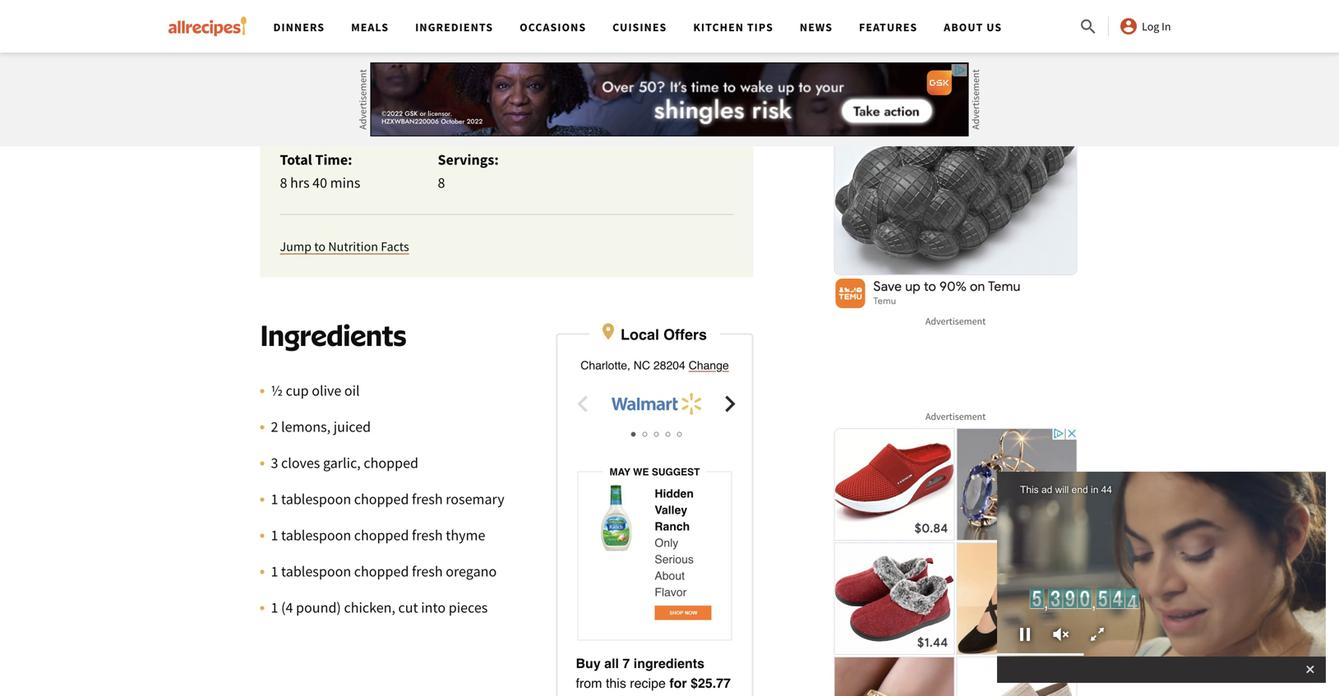 Task type: locate. For each thing, give the bounding box(es) containing it.
hidden
[[655, 487, 694, 500]]

8 inside servings: 8
[[438, 174, 445, 192]]

1 horizontal spatial time:
[[474, 78, 511, 97]]

chopped up 1 tablespoon chopped fresh oregano
[[354, 526, 409, 545]]

chopped for chopped fresh rosemary
[[354, 490, 409, 509]]

time: right additional
[[666, 78, 704, 97]]

1 horizontal spatial hrs
[[606, 101, 625, 120]]

offers
[[663, 327, 707, 343]]

1 fresh from the top
[[412, 490, 443, 509]]

chopped up '1 (4 pound) chicken, cut into pieces'
[[354, 562, 409, 581]]

meals link
[[351, 20, 389, 35]]

1 tablespoon from the top
[[281, 490, 351, 509]]

time: inside additional time: 8 hrs
[[666, 78, 704, 97]]

2 tablespoon from the top
[[281, 526, 351, 545]]

about
[[944, 20, 983, 35], [655, 569, 685, 583]]

hidden valley ranch only serious about flavor
[[655, 487, 694, 599]]

8 inside additional time: 8 hrs
[[596, 101, 603, 120]]

3 fresh from the top
[[412, 562, 443, 581]]

chopped up 1 tablespoon chopped fresh rosemary at the left bottom of page
[[364, 454, 418, 472]]

1 vertical spatial tablespoon
[[281, 526, 351, 545]]

tips
[[747, 20, 773, 35]]

1 vertical spatial fresh
[[412, 526, 443, 545]]

3 cloves garlic, chopped
[[271, 454, 418, 472]]

7
[[623, 656, 630, 671]]

3 tablespoon from the top
[[281, 562, 351, 581]]

facts
[[381, 239, 409, 255]]

hrs
[[606, 101, 625, 120], [290, 174, 310, 192]]

2 fresh from the top
[[412, 526, 443, 545]]

1 horizontal spatial 8
[[438, 174, 445, 192]]

time: right cook
[[474, 78, 511, 97]]

tablespoon for chopped fresh oregano
[[281, 562, 351, 581]]

from
[[576, 676, 602, 691]]

ingredients
[[634, 656, 704, 671]]

this
[[606, 676, 626, 691]]

chopped for chopped fresh oregano
[[354, 562, 409, 581]]

navigation
[[260, 0, 1079, 53]]

1 horizontal spatial ingredients
[[415, 20, 493, 35]]

hrs left 40
[[290, 174, 310, 192]]

ingredients up cook
[[415, 20, 493, 35]]

about left us
[[944, 20, 983, 35]]

1 horizontal spatial mins
[[455, 101, 486, 120]]

30
[[438, 101, 452, 120]]

cook time: 30 mins
[[438, 78, 511, 120]]

about inside hidden valley ranch only serious about flavor
[[655, 569, 685, 583]]

pound)
[[296, 599, 341, 617]]

1 vertical spatial mins
[[330, 174, 360, 192]]

time: up 40
[[315, 151, 352, 169]]

fresh
[[412, 490, 443, 509], [412, 526, 443, 545], [412, 562, 443, 581]]

0 vertical spatial fresh
[[412, 490, 443, 509]]

walmart logo image
[[599, 388, 714, 421]]

time:
[[474, 78, 511, 97], [666, 78, 704, 97], [315, 151, 352, 169]]

(4
[[281, 599, 293, 617]]

features link
[[859, 20, 918, 35]]

occasions
[[520, 20, 586, 35]]

1 tablespoon chopped fresh oregano
[[271, 562, 497, 581]]

change
[[689, 359, 729, 372]]

4 1 from the top
[[271, 599, 278, 617]]

pieces
[[449, 599, 488, 617]]

news link
[[800, 20, 833, 35]]

8 for total time: 8 hrs 40 mins
[[280, 174, 287, 192]]

0 vertical spatial mins
[[455, 101, 486, 120]]

0 horizontal spatial ingredients
[[260, 317, 406, 353]]

2 lemons, juiced
[[271, 418, 371, 436]]

chopped
[[364, 454, 418, 472], [354, 490, 409, 509], [354, 526, 409, 545], [354, 562, 409, 581]]

2 horizontal spatial 8
[[596, 101, 603, 120]]

28204
[[653, 359, 685, 372]]

0 vertical spatial about
[[944, 20, 983, 35]]

additional
[[596, 78, 664, 97]]

time: for total time:
[[315, 151, 352, 169]]

fresh left rosemary
[[412, 490, 443, 509]]

3 1 from the top
[[271, 562, 278, 581]]

½
[[271, 382, 283, 400]]

ingredients
[[415, 20, 493, 35], [260, 317, 406, 353]]

tablespoon
[[281, 490, 351, 509], [281, 526, 351, 545], [281, 562, 351, 581]]

8 inside total time: 8 hrs 40 mins
[[280, 174, 287, 192]]

0 horizontal spatial about
[[655, 569, 685, 583]]

hrs inside total time: 8 hrs 40 mins
[[290, 174, 310, 192]]

mins right 30
[[455, 101, 486, 120]]

advertisement region
[[832, 0, 1079, 312], [370, 62, 969, 136], [832, 427, 1079, 696]]

2 horizontal spatial time:
[[666, 78, 704, 97]]

local
[[621, 327, 659, 343]]

0 horizontal spatial hrs
[[290, 174, 310, 192]]

mins right 40
[[330, 174, 360, 192]]

1 tablespoon chopped fresh thyme
[[271, 526, 485, 545]]

home image
[[168, 16, 247, 36]]

ranch
[[655, 520, 690, 533]]

2 1 from the top
[[271, 526, 278, 545]]

2 vertical spatial fresh
[[412, 562, 443, 581]]

us
[[987, 20, 1002, 35]]

search image
[[1079, 17, 1098, 37]]

charlotte,
[[581, 359, 630, 372]]

mins
[[455, 101, 486, 120], [330, 174, 360, 192]]

olive
[[312, 382, 341, 400]]

navigation containing dinners
[[260, 0, 1079, 53]]

0 vertical spatial ingredients
[[415, 20, 493, 35]]

about up flavor
[[655, 569, 685, 583]]

oil
[[344, 382, 360, 400]]

flavor
[[655, 586, 687, 599]]

chopped up the 1 tablespoon chopped fresh thyme
[[354, 490, 409, 509]]

fresh left 'thyme'
[[412, 526, 443, 545]]

about us link
[[944, 20, 1002, 35]]

cuisines link
[[613, 20, 667, 35]]

0 vertical spatial hrs
[[606, 101, 625, 120]]

2 vertical spatial tablespoon
[[281, 562, 351, 581]]

time: inside total time: 8 hrs 40 mins
[[315, 151, 352, 169]]

chopped for chopped fresh thyme
[[354, 526, 409, 545]]

serious
[[655, 553, 694, 566]]

1 vertical spatial about
[[655, 569, 685, 583]]

ingredients up olive
[[260, 317, 406, 353]]

2
[[271, 418, 278, 436]]

8 down additional
[[596, 101, 603, 120]]

meals
[[351, 20, 389, 35]]

news
[[800, 20, 833, 35]]

chicken,
[[344, 599, 395, 617]]

recipe
[[630, 676, 666, 691]]

0 horizontal spatial 8
[[280, 174, 287, 192]]

total
[[280, 151, 312, 169]]

1 1 from the top
[[271, 490, 278, 509]]

0 horizontal spatial mins
[[330, 174, 360, 192]]

fresh up "into"
[[412, 562, 443, 581]]

0 horizontal spatial time:
[[315, 151, 352, 169]]

1
[[271, 490, 278, 509], [271, 526, 278, 545], [271, 562, 278, 581], [271, 599, 278, 617]]

hrs inside additional time: 8 hrs
[[606, 101, 625, 120]]

$25.77
[[691, 676, 731, 691]]

8
[[596, 101, 603, 120], [280, 174, 287, 192], [438, 174, 445, 192]]

8 down servings:
[[438, 174, 445, 192]]

8 down total
[[280, 174, 287, 192]]

1 for 1 tablespoon chopped fresh thyme
[[271, 526, 278, 545]]

1 vertical spatial hrs
[[290, 174, 310, 192]]

time: inside cook time: 30 mins
[[474, 78, 511, 97]]

juiced
[[334, 418, 371, 436]]

hrs down additional
[[606, 101, 625, 120]]

0 vertical spatial tablespoon
[[281, 490, 351, 509]]

time: for cook time:
[[474, 78, 511, 97]]



Task type: vqa. For each thing, say whether or not it's contained in the screenshot.


Task type: describe. For each thing, give the bounding box(es) containing it.
we
[[633, 467, 649, 478]]

in
[[1162, 19, 1171, 34]]

unmute button group
[[1043, 622, 1079, 647]]

1 vertical spatial ingredients
[[260, 317, 406, 353]]

3
[[271, 454, 278, 472]]

"show image
[[655, 606, 711, 620]]

nutrition
[[328, 239, 378, 255]]

jump
[[280, 239, 312, 255]]

1 for 1 tablespoon chopped fresh oregano
[[271, 562, 278, 581]]

cup
[[286, 382, 309, 400]]

total time: 8 hrs 40 mins
[[280, 151, 360, 192]]

cuisines
[[613, 20, 667, 35]]

log in
[[1142, 19, 1171, 34]]

oregano
[[446, 562, 497, 581]]

cut
[[398, 599, 418, 617]]

may
[[610, 467, 630, 478]]

dinners
[[273, 20, 325, 35]]

dinners link
[[273, 20, 325, 35]]

kitchen
[[693, 20, 744, 35]]

features
[[859, 20, 918, 35]]

log
[[1142, 19, 1159, 34]]

hrs for 8 hrs 40 mins
[[290, 174, 310, 192]]

40
[[312, 174, 327, 192]]

suggest
[[652, 467, 700, 478]]

rosemary
[[446, 490, 504, 509]]

account image
[[1119, 16, 1139, 36]]

about us
[[944, 20, 1002, 35]]

mins inside cook time: 30 mins
[[455, 101, 486, 120]]

local offers
[[621, 327, 707, 343]]

cook
[[438, 78, 471, 97]]

to
[[314, 239, 326, 255]]

kitchen tips
[[693, 20, 773, 35]]

½ cup olive oil
[[271, 382, 360, 400]]

thyme
[[446, 526, 485, 545]]

tablespoon for chopped fresh rosemary
[[281, 490, 351, 509]]

time: for additional time:
[[666, 78, 704, 97]]

log in link
[[1119, 16, 1171, 36]]

fresh for thyme
[[412, 526, 443, 545]]

change button
[[689, 357, 729, 374]]

occasions link
[[520, 20, 586, 35]]

8 for additional time: 8 hrs
[[596, 101, 603, 120]]

nc
[[634, 359, 650, 372]]

for
[[669, 676, 687, 691]]

hrs for 8 hrs
[[606, 101, 625, 120]]

kitchen tips link
[[693, 20, 773, 35]]

1 (4 pound) chicken, cut into pieces
[[271, 599, 488, 617]]

1 tablespoon chopped fresh rosemary
[[271, 490, 504, 509]]

1 for 1 tablespoon chopped fresh rosemary
[[271, 490, 278, 509]]

cloves
[[281, 454, 320, 472]]

lemons,
[[281, 418, 331, 436]]

servings: 8
[[438, 151, 499, 192]]

jump to nutrition facts
[[280, 239, 409, 255]]

additional time: 8 hrs
[[596, 78, 704, 120]]

buy
[[576, 656, 601, 671]]

may we suggest
[[610, 467, 700, 478]]

ingredients link
[[415, 20, 493, 35]]

mins inside total time: 8 hrs 40 mins
[[330, 174, 360, 192]]

all
[[604, 656, 619, 671]]

servings:
[[438, 151, 499, 169]]

charlotte, nc 28204 change
[[581, 359, 729, 372]]

into
[[421, 599, 446, 617]]

fresh for oregano
[[412, 562, 443, 581]]

only
[[655, 537, 678, 550]]

1 horizontal spatial about
[[944, 20, 983, 35]]

buy all 7 ingredients from this recipe for $25.77
[[576, 656, 731, 691]]

1 for 1 (4 pound) chicken, cut into pieces
[[271, 599, 278, 617]]

valley
[[655, 504, 687, 517]]

tablespoon for chopped fresh thyme
[[281, 526, 351, 545]]

garlic,
[[323, 454, 361, 472]]

fresh for rosemary
[[412, 490, 443, 509]]



